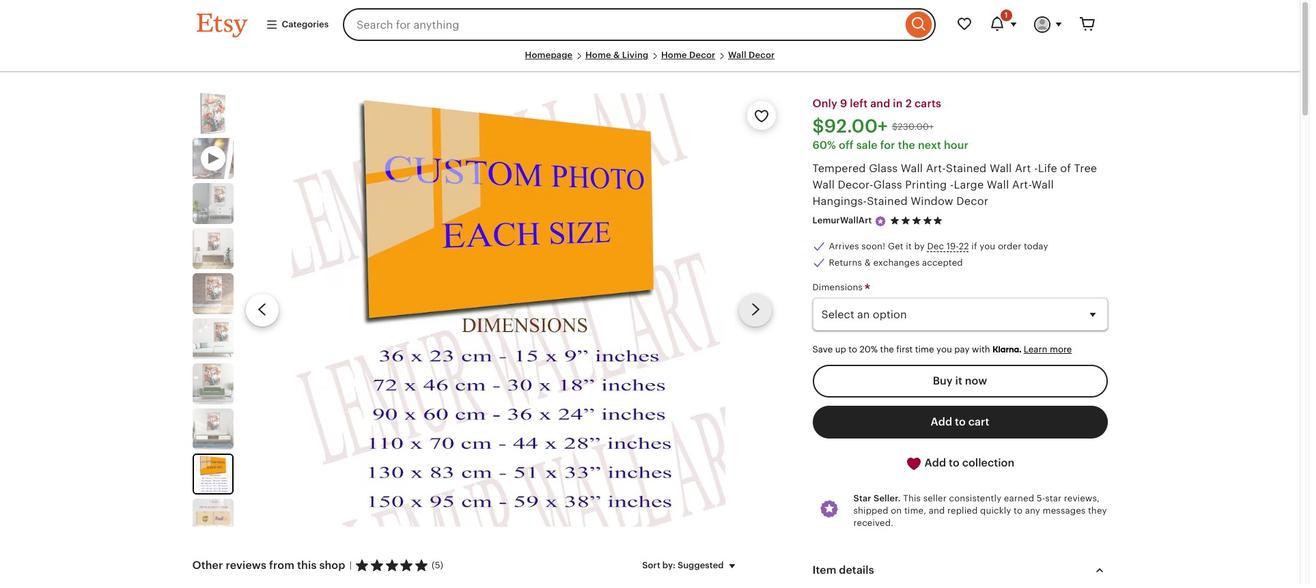 Task type: describe. For each thing, give the bounding box(es) containing it.
hour
[[944, 140, 969, 151]]

sort by: suggested button
[[632, 551, 750, 580]]

dimensions
[[812, 282, 865, 292]]

tempered glass wall art-stained wall art life of tree wall image 2 image
[[192, 183, 233, 224]]

1 horizontal spatial tempered glass wall art-stained wall art life of tree wall image 8 image
[[292, 93, 725, 527]]

quickly
[[980, 505, 1011, 516]]

buy it now button
[[812, 365, 1108, 397]]

(5)
[[432, 560, 443, 570]]

wall decor
[[728, 50, 775, 60]]

messages
[[1043, 505, 1086, 516]]

left
[[850, 98, 868, 109]]

exchanges
[[873, 258, 920, 268]]

first
[[896, 344, 913, 355]]

& for home
[[613, 50, 620, 60]]

collection
[[962, 457, 1015, 469]]

only
[[812, 98, 837, 109]]

accepted
[[922, 258, 963, 268]]

to right up
[[849, 344, 857, 355]]

star seller.
[[853, 493, 901, 503]]

now
[[965, 375, 987, 387]]

living
[[622, 50, 648, 60]]

categories button
[[255, 12, 339, 37]]

suggested
[[678, 560, 724, 571]]

1
[[1005, 11, 1008, 19]]

wall right large
[[987, 179, 1009, 191]]

save up to 20% the first time you pay with klarna. learn more
[[812, 344, 1072, 355]]

of
[[1060, 163, 1071, 174]]

categories
[[282, 19, 329, 29]]

star
[[853, 493, 871, 503]]

with
[[972, 344, 990, 355]]

up
[[835, 344, 846, 355]]

details
[[839, 564, 874, 576]]

sale
[[856, 140, 878, 151]]

tempered
[[812, 163, 866, 174]]

1 vertical spatial glass
[[873, 179, 902, 191]]

this seller consistently earned 5-star reviews, shipped on time, and replied quickly to any messages they received.
[[853, 493, 1107, 528]]

consistently
[[949, 493, 1002, 503]]

this
[[297, 560, 317, 571]]

home decor link
[[661, 50, 715, 60]]

to inside "button"
[[955, 416, 966, 428]]

returns
[[829, 258, 862, 268]]

22
[[959, 241, 969, 251]]

they
[[1088, 505, 1107, 516]]

life
[[1038, 163, 1057, 174]]

decor for wall decor
[[749, 50, 775, 60]]

2
[[906, 98, 912, 109]]

none search field inside categories banner
[[343, 8, 935, 41]]

5-
[[1037, 493, 1045, 503]]

only 9 left and in 2 carts
[[812, 98, 941, 109]]

returns & exchanges accepted
[[829, 258, 963, 268]]

tempered glass wall art-stained wall art life of tree wall image 4 image
[[192, 273, 233, 314]]

home decor
[[661, 50, 715, 60]]

wall left art
[[990, 163, 1012, 174]]

add to collection button
[[812, 447, 1108, 480]]

wall decor link
[[728, 50, 775, 60]]

0 horizontal spatial tempered glass wall art-stained wall art life of tree wall image 8 image
[[194, 455, 232, 493]]

tempered glass wall art-stained wall art life of tree wall image 9 image
[[192, 499, 233, 540]]

to inside this seller consistently earned 5-star reviews, shipped on time, and replied quickly to any messages they received.
[[1014, 505, 1023, 516]]

lemurwallart
[[812, 215, 872, 226]]

0 vertical spatial you
[[980, 241, 995, 251]]

add for add to cart
[[931, 416, 952, 428]]

$92.00+
[[812, 116, 888, 137]]

for
[[880, 140, 895, 151]]

today
[[1024, 241, 1048, 251]]

buy it now
[[933, 375, 987, 387]]

window
[[911, 196, 953, 207]]

1 vertical spatial -
[[950, 179, 954, 191]]

next
[[918, 140, 941, 151]]

0 vertical spatial glass
[[869, 163, 898, 174]]

tempered glass wall art-stained wall art life of tree wall image 1 image
[[192, 93, 233, 134]]

in
[[893, 98, 903, 109]]

save
[[812, 344, 833, 355]]

sort
[[642, 560, 660, 571]]

dec
[[927, 241, 944, 251]]

any
[[1025, 505, 1040, 516]]

tree
[[1074, 163, 1097, 174]]

klarna.
[[993, 344, 1021, 355]]

wall right home decor
[[728, 50, 746, 60]]

time,
[[904, 505, 926, 516]]

sort by: suggested
[[642, 560, 724, 571]]

categories banner
[[172, 0, 1128, 49]]

from
[[269, 560, 294, 571]]

homepage link
[[525, 50, 573, 60]]

add for add to collection
[[925, 457, 946, 469]]

pay
[[954, 344, 970, 355]]

by
[[914, 241, 925, 251]]

learn more button
[[1024, 344, 1072, 355]]

home for home decor
[[661, 50, 687, 60]]

item details button
[[800, 554, 1120, 584]]

0 vertical spatial -
[[1034, 163, 1038, 174]]



Task type: locate. For each thing, give the bounding box(es) containing it.
carts
[[915, 98, 941, 109]]

0 horizontal spatial home
[[585, 50, 611, 60]]

60% off sale for the next hour
[[812, 140, 969, 151]]

1 vertical spatial the
[[880, 344, 894, 355]]

stained up large
[[946, 163, 987, 174]]

Search for anything text field
[[343, 8, 902, 41]]

to
[[849, 344, 857, 355], [955, 416, 966, 428], [949, 457, 960, 469], [1014, 505, 1023, 516]]

1 vertical spatial and
[[929, 505, 945, 516]]

the left first
[[880, 344, 894, 355]]

you
[[980, 241, 995, 251], [936, 344, 952, 355]]

time
[[915, 344, 934, 355]]

1 vertical spatial stained
[[867, 196, 908, 207]]

seller.
[[874, 493, 901, 503]]

hangings-
[[812, 196, 867, 207]]

1 vertical spatial it
[[955, 375, 962, 387]]

received.
[[853, 518, 894, 528]]

lemurwallart link
[[812, 215, 872, 226]]

item details
[[812, 564, 874, 576]]

$230.00+
[[892, 121, 934, 132]]

home & living
[[585, 50, 648, 60]]

1 horizontal spatial and
[[929, 505, 945, 516]]

star_seller image
[[875, 215, 887, 227]]

$92.00+ $230.00+
[[812, 116, 934, 137]]

0 vertical spatial stained
[[946, 163, 987, 174]]

the for 20%
[[880, 344, 894, 355]]

learn
[[1024, 344, 1047, 355]]

add
[[931, 416, 952, 428], [925, 457, 946, 469]]

decor inside tempered glass wall art-stained wall art -life of tree wall decor-glass printing -large wall art-wall hangings-stained window decor
[[956, 196, 988, 207]]

-
[[1034, 163, 1038, 174], [950, 179, 954, 191]]

by:
[[662, 560, 675, 571]]

add up seller
[[925, 457, 946, 469]]

decor
[[689, 50, 715, 60], [749, 50, 775, 60], [956, 196, 988, 207]]

tempered glass wall art-stained wall art life of tree wall image 8 image
[[292, 93, 725, 527], [194, 455, 232, 493]]

buy
[[933, 375, 953, 387]]

wall up printing
[[901, 163, 923, 174]]

1 vertical spatial you
[[936, 344, 952, 355]]

1 horizontal spatial the
[[898, 140, 915, 151]]

0 vertical spatial add
[[931, 416, 952, 428]]

arrives soon! get it by dec 19-22 if you order today
[[829, 241, 1048, 251]]

printing
[[905, 179, 947, 191]]

9
[[840, 98, 847, 109]]

order
[[998, 241, 1021, 251]]

you right if
[[980, 241, 995, 251]]

- up window at the right of the page
[[950, 179, 954, 191]]

0 vertical spatial the
[[898, 140, 915, 151]]

&
[[613, 50, 620, 60], [864, 258, 871, 268]]

tempered glass wall art-stained wall art life of tree wall image 3 image
[[192, 228, 233, 269]]

0 horizontal spatial &
[[613, 50, 620, 60]]

art- down art
[[1012, 179, 1032, 191]]

wall
[[728, 50, 746, 60], [901, 163, 923, 174], [990, 163, 1012, 174], [812, 179, 835, 191], [987, 179, 1009, 191], [1032, 179, 1054, 191]]

0 horizontal spatial art-
[[926, 163, 946, 174]]

None search field
[[343, 8, 935, 41]]

60%
[[812, 140, 836, 151]]

seller
[[923, 493, 947, 503]]

0 vertical spatial it
[[906, 241, 912, 251]]

1 horizontal spatial you
[[980, 241, 995, 251]]

add to cart
[[931, 416, 989, 428]]

wall down life
[[1032, 179, 1054, 191]]

add to cart button
[[812, 406, 1108, 438]]

and down seller
[[929, 505, 945, 516]]

art- up printing
[[926, 163, 946, 174]]

19-
[[946, 241, 959, 251]]

1 horizontal spatial stained
[[946, 163, 987, 174]]

star
[[1045, 493, 1062, 503]]

and left in on the right top of the page
[[870, 98, 890, 109]]

off
[[839, 140, 854, 151]]

0 horizontal spatial stained
[[867, 196, 908, 207]]

stained up star_seller "image" on the right
[[867, 196, 908, 207]]

1 home from the left
[[585, 50, 611, 60]]

glass up star_seller "image" on the right
[[873, 179, 902, 191]]

menu bar containing homepage
[[196, 49, 1103, 73]]

1 horizontal spatial decor
[[749, 50, 775, 60]]

1 vertical spatial &
[[864, 258, 871, 268]]

homepage
[[525, 50, 573, 60]]

tempered glass wall art-stained wall art life of tree wall image 7 image
[[192, 409, 233, 450]]

0 horizontal spatial the
[[880, 344, 894, 355]]

20%
[[860, 344, 878, 355]]

other reviews from this shop |
[[192, 560, 352, 571]]

item
[[812, 564, 836, 576]]

1 vertical spatial add
[[925, 457, 946, 469]]

1 horizontal spatial home
[[661, 50, 687, 60]]

0 horizontal spatial it
[[906, 241, 912, 251]]

2 home from the left
[[661, 50, 687, 60]]

shipped
[[853, 505, 888, 516]]

0 vertical spatial &
[[613, 50, 620, 60]]

& for returns
[[864, 258, 871, 268]]

art-
[[926, 163, 946, 174], [1012, 179, 1032, 191]]

decor for home decor
[[689, 50, 715, 60]]

to left cart
[[955, 416, 966, 428]]

the for for
[[898, 140, 915, 151]]

the
[[898, 140, 915, 151], [880, 344, 894, 355]]

it left 'by'
[[906, 241, 912, 251]]

add left cart
[[931, 416, 952, 428]]

add inside "button"
[[931, 416, 952, 428]]

this
[[903, 493, 921, 503]]

cart
[[968, 416, 989, 428]]

home & living link
[[585, 50, 648, 60]]

home
[[585, 50, 611, 60], [661, 50, 687, 60]]

menu bar
[[196, 49, 1103, 73]]

1 vertical spatial art-
[[1012, 179, 1032, 191]]

1 horizontal spatial art-
[[1012, 179, 1032, 191]]

add inside button
[[925, 457, 946, 469]]

0 horizontal spatial -
[[950, 179, 954, 191]]

1 horizontal spatial -
[[1034, 163, 1038, 174]]

& left living on the top
[[613, 50, 620, 60]]

reviews
[[226, 560, 266, 571]]

home left living on the top
[[585, 50, 611, 60]]

decor-
[[838, 179, 873, 191]]

- right art
[[1034, 163, 1038, 174]]

large
[[954, 179, 984, 191]]

1 horizontal spatial &
[[864, 258, 871, 268]]

0 horizontal spatial you
[[936, 344, 952, 355]]

tempered glass wall art-stained wall art -life of tree wall decor-glass printing -large wall art-wall hangings-stained window decor
[[812, 163, 1097, 207]]

& right returns
[[864, 258, 871, 268]]

2 horizontal spatial decor
[[956, 196, 988, 207]]

0 horizontal spatial decor
[[689, 50, 715, 60]]

home for home & living
[[585, 50, 611, 60]]

home right living on the top
[[661, 50, 687, 60]]

replied
[[947, 505, 978, 516]]

you left the pay
[[936, 344, 952, 355]]

to inside button
[[949, 457, 960, 469]]

tempered glass wall art-stained wall art life of tree wall image 5 image
[[192, 318, 233, 359]]

on
[[891, 505, 902, 516]]

reviews,
[[1064, 493, 1100, 503]]

tempered glass wall art-stained wall art life of tree wall image 6 image
[[192, 364, 233, 404]]

it right buy on the right of the page
[[955, 375, 962, 387]]

|
[[349, 560, 352, 571]]

earned
[[1004, 493, 1034, 503]]

0 vertical spatial art-
[[926, 163, 946, 174]]

1 horizontal spatial it
[[955, 375, 962, 387]]

it inside button
[[955, 375, 962, 387]]

1 button
[[981, 8, 1026, 41]]

to down earned
[[1014, 505, 1023, 516]]

glass down for
[[869, 163, 898, 174]]

0 vertical spatial and
[[870, 98, 890, 109]]

if
[[972, 241, 977, 251]]

and inside this seller consistently earned 5-star reviews, shipped on time, and replied quickly to any messages they received.
[[929, 505, 945, 516]]

to left collection
[[949, 457, 960, 469]]

wall down tempered in the right of the page
[[812, 179, 835, 191]]

0 horizontal spatial and
[[870, 98, 890, 109]]

the right for
[[898, 140, 915, 151]]

stained
[[946, 163, 987, 174], [867, 196, 908, 207]]

add to collection
[[922, 457, 1015, 469]]



Task type: vqa. For each thing, say whether or not it's contained in the screenshot.
Star
yes



